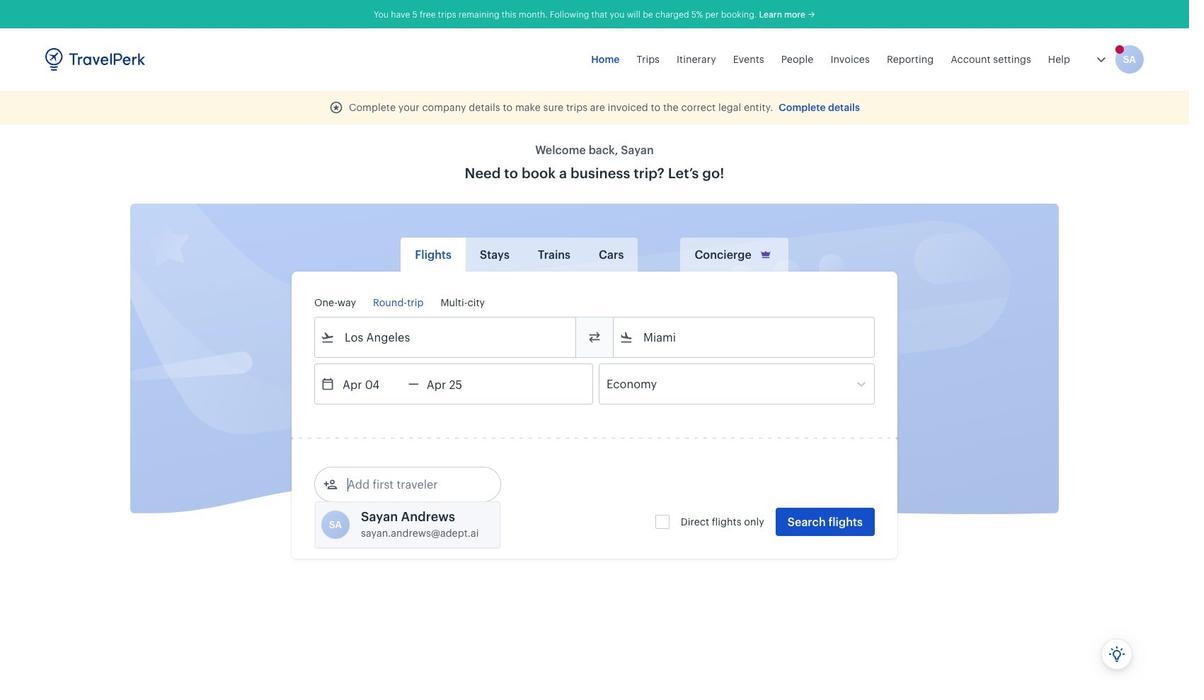 Task type: vqa. For each thing, say whether or not it's contained in the screenshot.
add first traveler search box
yes



Task type: locate. For each thing, give the bounding box(es) containing it.
Return text field
[[419, 365, 493, 404]]

Depart text field
[[335, 365, 408, 404]]



Task type: describe. For each thing, give the bounding box(es) containing it.
Add first traveler search field
[[338, 474, 485, 496]]

To search field
[[634, 326, 856, 349]]

From search field
[[335, 326, 557, 349]]



